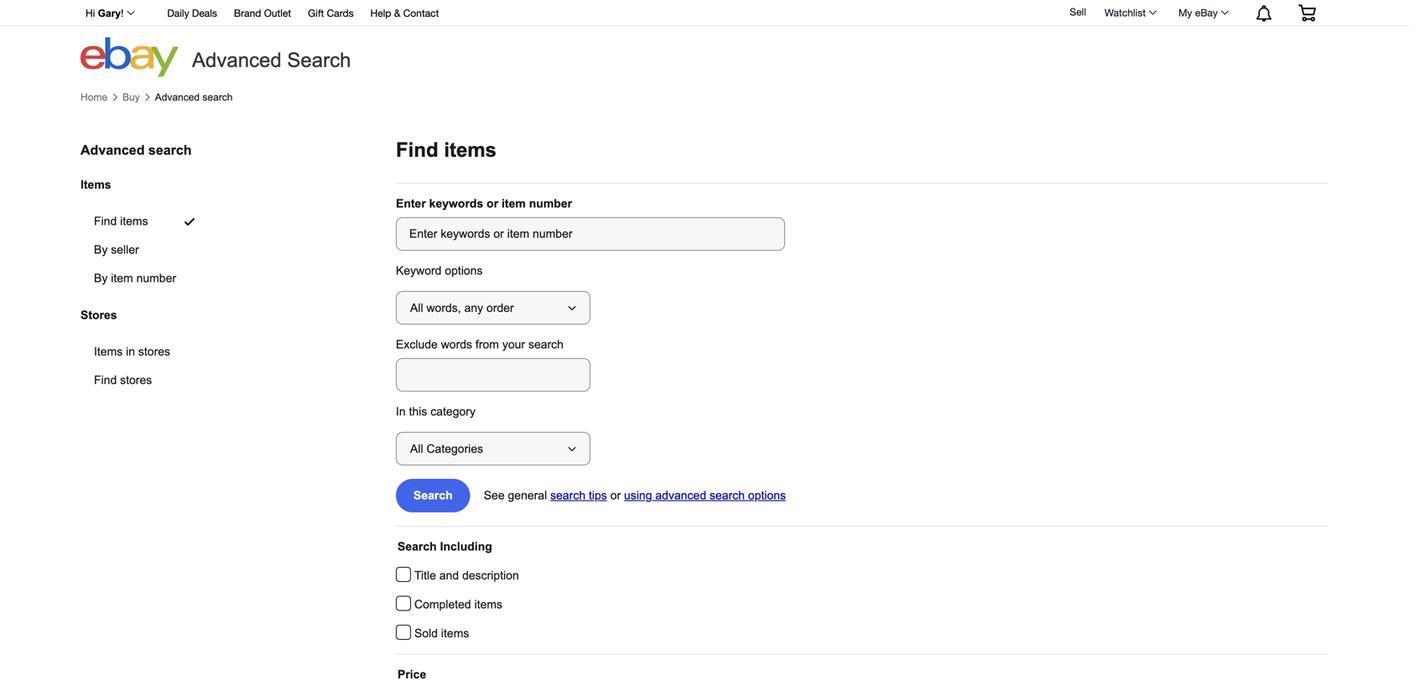 Task type: vqa. For each thing, say whether or not it's contained in the screenshot.
Find Stores
yes



Task type: locate. For each thing, give the bounding box(es) containing it.
stores right "in"
[[138, 345, 170, 358]]

advanced right buy
[[155, 91, 200, 103]]

advanced search
[[192, 49, 351, 71]]

help
[[370, 7, 391, 19]]

tips
[[589, 489, 607, 502]]

1 vertical spatial advanced
[[155, 91, 200, 103]]

description
[[462, 569, 519, 582]]

search
[[202, 91, 233, 103], [148, 143, 192, 158], [528, 338, 564, 351], [550, 489, 586, 502], [710, 489, 745, 502]]

advanced
[[192, 49, 282, 71], [155, 91, 200, 103], [81, 143, 145, 158]]

&
[[394, 7, 400, 19]]

search for search button
[[414, 489, 453, 502]]

advanced search link
[[155, 91, 233, 103]]

or right tips
[[610, 489, 621, 502]]

1 vertical spatial options
[[748, 489, 786, 502]]

item down 'seller'
[[111, 272, 133, 285]]

2 vertical spatial find
[[94, 374, 117, 387]]

item
[[502, 197, 526, 210], [111, 272, 133, 285]]

find up by seller
[[94, 215, 117, 228]]

exclude
[[396, 338, 438, 351]]

search up title
[[398, 540, 437, 553]]

search inside button
[[414, 489, 453, 502]]

0 vertical spatial number
[[529, 197, 572, 210]]

1 horizontal spatial options
[[748, 489, 786, 502]]

1 vertical spatial search
[[414, 489, 453, 502]]

find
[[396, 139, 438, 161], [94, 215, 117, 228], [94, 374, 117, 387]]

ebay
[[1195, 7, 1218, 18]]

by down by seller
[[94, 272, 108, 285]]

1 vertical spatial by
[[94, 272, 108, 285]]

find inside the find stores link
[[94, 374, 117, 387]]

find stores
[[94, 374, 152, 387]]

watchlist
[[1105, 7, 1146, 18]]

2 by from the top
[[94, 272, 108, 285]]

0 vertical spatial item
[[502, 197, 526, 210]]

0 vertical spatial by
[[94, 243, 108, 256]]

or right 'keywords'
[[487, 197, 498, 210]]

advanced search
[[155, 91, 233, 103], [81, 143, 192, 158]]

0 horizontal spatial options
[[445, 264, 483, 277]]

0 horizontal spatial item
[[111, 272, 133, 285]]

search left tips
[[550, 489, 586, 502]]

number
[[529, 197, 572, 210], [136, 272, 176, 285]]

sold
[[414, 627, 438, 640]]

1 horizontal spatial or
[[610, 489, 621, 502]]

advanced
[[655, 489, 706, 502]]

find items up 'seller'
[[94, 215, 148, 228]]

in
[[126, 345, 135, 358]]

0 vertical spatial search
[[287, 49, 351, 71]]

items
[[444, 139, 497, 161], [120, 215, 148, 228], [474, 598, 502, 611], [441, 627, 469, 640]]

or
[[487, 197, 498, 210], [610, 489, 621, 502]]

banner
[[76, 0, 1329, 77]]

keyword
[[396, 264, 442, 277]]

advanced down buy link
[[81, 143, 145, 158]]

1 vertical spatial items
[[94, 345, 123, 358]]

items for items
[[81, 178, 111, 191]]

stores down items in stores
[[120, 374, 152, 387]]

by seller link
[[81, 236, 216, 264]]

by for by seller
[[94, 243, 108, 256]]

find up enter
[[396, 139, 438, 161]]

find items up 'keywords'
[[396, 139, 497, 161]]

your
[[502, 338, 525, 351]]

1 vertical spatial number
[[136, 272, 176, 285]]

2 vertical spatial advanced
[[81, 143, 145, 158]]

words
[[441, 338, 472, 351]]

0 vertical spatial stores
[[138, 345, 170, 358]]

find for 'find items' link
[[94, 215, 117, 228]]

outlet
[[264, 7, 291, 19]]

by item number
[[94, 272, 176, 285]]

advanced down brand
[[192, 49, 282, 71]]

contact
[[403, 7, 439, 19]]

items up enter keywords or item number
[[444, 139, 497, 161]]

Exclude words from your search text field
[[396, 358, 590, 392]]

including
[[440, 540, 492, 553]]

0 vertical spatial options
[[445, 264, 483, 277]]

1 horizontal spatial number
[[529, 197, 572, 210]]

gary
[[98, 8, 121, 19]]

advanced inside advanced search link
[[155, 91, 200, 103]]

advanced search down buy link
[[81, 143, 192, 158]]

1 vertical spatial find
[[94, 215, 117, 228]]

items left "in"
[[94, 345, 123, 358]]

search down advanced search
[[202, 91, 233, 103]]

by left 'seller'
[[94, 243, 108, 256]]

0 vertical spatial or
[[487, 197, 498, 210]]

find items
[[396, 139, 497, 161], [94, 215, 148, 228]]

buy link
[[122, 91, 140, 103]]

items
[[81, 178, 111, 191], [94, 345, 123, 358]]

0 vertical spatial items
[[81, 178, 111, 191]]

2 vertical spatial search
[[398, 540, 437, 553]]

0 horizontal spatial number
[[136, 272, 176, 285]]

home link
[[81, 91, 107, 103]]

items up 'find items' link
[[81, 178, 111, 191]]

and
[[439, 569, 459, 582]]

1 horizontal spatial find items
[[396, 139, 497, 161]]

items down the description at the left bottom of the page
[[474, 598, 502, 611]]

see general search tips or using advanced search options
[[484, 489, 786, 502]]

this
[[409, 405, 427, 418]]

keywords
[[429, 197, 483, 210]]

1 horizontal spatial item
[[502, 197, 526, 210]]

number up the enter keywords or item number text field
[[529, 197, 572, 210]]

find for the find stores link
[[94, 374, 117, 387]]

1 vertical spatial stores
[[120, 374, 152, 387]]

advanced search right buy
[[155, 91, 233, 103]]

seller
[[111, 243, 139, 256]]

1 vertical spatial find items
[[94, 215, 148, 228]]

using
[[624, 489, 652, 502]]

sold items
[[414, 627, 469, 640]]

number down by seller link
[[136, 272, 176, 285]]

daily deals link
[[167, 5, 217, 23]]

by
[[94, 243, 108, 256], [94, 272, 108, 285]]

search tips link
[[550, 489, 607, 502]]

options
[[445, 264, 483, 277], [748, 489, 786, 502]]

general
[[508, 489, 547, 502]]

Enter keywords or item number text field
[[396, 217, 785, 251]]

find down items in stores
[[94, 374, 117, 387]]

search up search including
[[414, 489, 453, 502]]

using advanced search options link
[[624, 489, 786, 502]]

find inside 'find items' link
[[94, 215, 117, 228]]

search down gift
[[287, 49, 351, 71]]

account navigation
[[76, 0, 1329, 26]]

daily deals
[[167, 7, 217, 19]]

my ebay link
[[1169, 3, 1236, 23]]

item right 'keywords'
[[502, 197, 526, 210]]

buy
[[122, 91, 140, 103]]

0 vertical spatial advanced search
[[155, 91, 233, 103]]

0 horizontal spatial or
[[487, 197, 498, 210]]

stores
[[138, 345, 170, 358], [120, 374, 152, 387]]

search
[[287, 49, 351, 71], [414, 489, 453, 502], [398, 540, 437, 553]]

from
[[476, 338, 499, 351]]

1 by from the top
[[94, 243, 108, 256]]



Task type: describe. For each thing, give the bounding box(es) containing it.
cards
[[327, 7, 354, 19]]

my ebay
[[1179, 7, 1218, 18]]

by seller
[[94, 243, 139, 256]]

keyword options
[[396, 264, 483, 277]]

items for items in stores
[[94, 345, 123, 358]]

1 vertical spatial advanced search
[[81, 143, 192, 158]]

category
[[430, 405, 476, 418]]

brand outlet link
[[234, 5, 291, 23]]

hi
[[86, 8, 95, 19]]

home
[[81, 91, 107, 103]]

your shopping cart image
[[1298, 4, 1317, 21]]

sell
[[1070, 6, 1086, 18]]

0 vertical spatial find items
[[396, 139, 497, 161]]

!
[[121, 8, 124, 19]]

help & contact link
[[370, 5, 439, 23]]

0 horizontal spatial find items
[[94, 215, 148, 228]]

items in stores
[[94, 345, 170, 358]]

sell link
[[1062, 6, 1094, 18]]

brand
[[234, 7, 261, 19]]

by item number link
[[81, 264, 216, 293]]

gift
[[308, 7, 324, 19]]

1 vertical spatial item
[[111, 272, 133, 285]]

daily
[[167, 7, 189, 19]]

items in stores link
[[81, 338, 211, 366]]

gift cards link
[[308, 5, 354, 23]]

gift cards
[[308, 7, 354, 19]]

search down advanced search link
[[148, 143, 192, 158]]

price
[[398, 668, 426, 681]]

enter
[[396, 197, 426, 210]]

exclude words from your search
[[396, 338, 564, 351]]

help & contact
[[370, 7, 439, 19]]

1 vertical spatial or
[[610, 489, 621, 502]]

search including
[[398, 540, 492, 553]]

brand outlet
[[234, 7, 291, 19]]

search button
[[396, 479, 470, 512]]

completed items
[[414, 598, 502, 611]]

by for by item number
[[94, 272, 108, 285]]

items up 'seller'
[[120, 215, 148, 228]]

find items link
[[81, 207, 216, 236]]

in this category
[[396, 405, 476, 418]]

find stores link
[[81, 366, 211, 395]]

search for search including
[[398, 540, 437, 553]]

in
[[396, 405, 406, 418]]

banner containing sell
[[76, 0, 1329, 77]]

hi gary !
[[86, 8, 124, 19]]

completed
[[414, 598, 471, 611]]

stores
[[81, 309, 117, 322]]

title and description
[[414, 569, 519, 582]]

0 vertical spatial advanced
[[192, 49, 282, 71]]

enter keywords or item number
[[396, 197, 572, 210]]

see
[[484, 489, 505, 502]]

my
[[1179, 7, 1192, 18]]

title
[[414, 569, 436, 582]]

0 vertical spatial find
[[396, 139, 438, 161]]

items right sold
[[441, 627, 469, 640]]

watchlist link
[[1095, 3, 1164, 23]]

search right "your"
[[528, 338, 564, 351]]

search right advanced
[[710, 489, 745, 502]]

deals
[[192, 7, 217, 19]]



